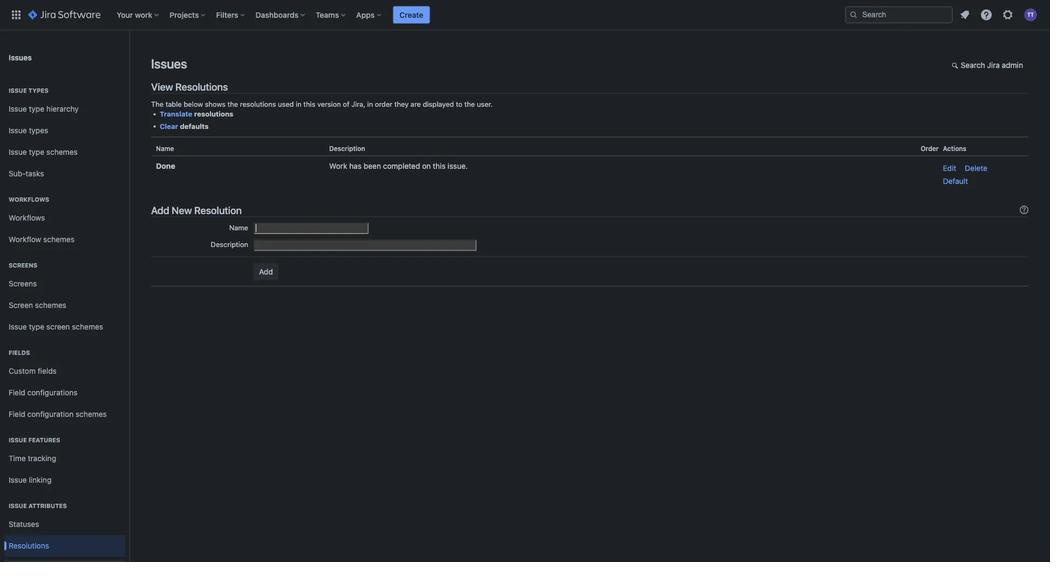 Task type: vqa. For each thing, say whether or not it's contained in the screenshot.
"Ongoing"
no



Task type: describe. For each thing, give the bounding box(es) containing it.
translate
[[160, 110, 192, 118]]

version
[[317, 100, 341, 108]]

time tracking
[[9, 454, 56, 463]]

they
[[395, 100, 409, 108]]

configuration
[[27, 410, 74, 419]]

linking
[[29, 476, 51, 485]]

translate link
[[160, 110, 192, 118]]

time
[[9, 454, 26, 463]]

workflow schemes link
[[4, 229, 125, 251]]

schemes inside the issue types group
[[46, 148, 78, 157]]

time tracking link
[[4, 448, 125, 470]]

delete link
[[966, 164, 988, 173]]

issue for issue types
[[9, 126, 27, 135]]

jira,
[[352, 100, 366, 108]]

issue type hierarchy link
[[4, 98, 125, 120]]

tracking
[[28, 454, 56, 463]]

issue type screen schemes link
[[4, 316, 125, 338]]

workflows for "workflows" link
[[9, 214, 45, 223]]

sub-tasks
[[9, 169, 44, 178]]

notifications image
[[959, 8, 972, 21]]

1 in from the left
[[296, 100, 302, 108]]

has
[[349, 162, 362, 171]]

been
[[364, 162, 381, 171]]

field configuration schemes link
[[4, 404, 125, 425]]

fields
[[9, 350, 30, 357]]

schemes right screen
[[72, 323, 103, 332]]

issue for issue linking
[[9, 476, 27, 485]]

clear
[[160, 122, 178, 130]]

order actions
[[921, 145, 967, 153]]

edit link
[[944, 164, 957, 173]]

field configurations
[[9, 389, 77, 397]]

table
[[166, 100, 182, 108]]

appswitcher icon image
[[10, 8, 23, 21]]

work
[[329, 162, 347, 171]]

filters
[[216, 10, 238, 19]]

issue type schemes link
[[4, 141, 125, 163]]

1 horizontal spatial resolutions
[[176, 81, 228, 93]]

small image
[[952, 61, 961, 70]]

dashboards button
[[252, 6, 309, 23]]

issue type schemes
[[9, 148, 78, 157]]

defaults
[[180, 122, 209, 130]]

sub-tasks link
[[4, 163, 125, 185]]

field for field configurations
[[9, 389, 25, 397]]

issue attributes
[[9, 503, 67, 510]]

below
[[184, 100, 203, 108]]

type for hierarchy
[[29, 105, 44, 113]]

screens link
[[4, 273, 125, 295]]

search jira admin link
[[947, 57, 1029, 75]]

0 horizontal spatial name
[[156, 145, 174, 153]]

attributes
[[28, 503, 67, 510]]

issue attributes group
[[4, 491, 125, 563]]

1 the from the left
[[228, 100, 238, 108]]

your work button
[[114, 6, 163, 23]]

workflows group
[[4, 185, 125, 254]]

your work
[[117, 10, 152, 19]]

dashboards
[[256, 10, 299, 19]]

banner containing your work
[[0, 0, 1051, 30]]

2 in from the left
[[367, 100, 373, 108]]

sidebar navigation image
[[118, 43, 141, 65]]

screen
[[46, 323, 70, 332]]

work
[[135, 10, 152, 19]]

view
[[151, 81, 173, 93]]

workflows link
[[4, 207, 125, 229]]

issue linking link
[[4, 470, 125, 491]]

create
[[400, 10, 424, 19]]

the table below shows the resolutions used in this version of jira, in order they are displayed to the user. translate resolutions clear defaults
[[151, 100, 493, 130]]

screen schemes link
[[4, 295, 125, 316]]

displayed
[[423, 100, 454, 108]]

issue for issue type hierarchy
[[9, 105, 27, 113]]

projects
[[170, 10, 199, 19]]

search jira admin
[[961, 61, 1024, 70]]

teams
[[316, 10, 339, 19]]

0 vertical spatial description
[[329, 145, 365, 153]]

screens for the screens group at the left
[[9, 262, 37, 269]]

view resolutions
[[151, 81, 228, 93]]

issue type screen schemes
[[9, 323, 103, 332]]

resolutions link
[[4, 536, 125, 557]]

custom
[[9, 367, 36, 376]]

schemes up issue type screen schemes
[[35, 301, 66, 310]]

issue features group
[[4, 425, 125, 495]]

custom fields
[[9, 367, 57, 376]]

filters button
[[213, 6, 249, 23]]



Task type: locate. For each thing, give the bounding box(es) containing it.
issues
[[9, 53, 32, 62], [151, 56, 187, 71]]

screens group
[[4, 251, 125, 341]]

primary element
[[6, 0, 846, 30]]

1 vertical spatial workflows
[[9, 214, 45, 223]]

fields group
[[4, 338, 125, 429]]

issue features
[[9, 437, 60, 444]]

sub-
[[9, 169, 26, 178]]

features
[[28, 437, 60, 444]]

4 issue from the top
[[9, 148, 27, 157]]

type down types
[[29, 105, 44, 113]]

delete
[[966, 164, 988, 173]]

1 vertical spatial name
[[229, 223, 248, 232]]

statuses link
[[4, 514, 125, 536]]

workflow schemes
[[9, 235, 74, 244]]

1 vertical spatial resolutions
[[9, 542, 49, 551]]

order
[[375, 100, 393, 108]]

name down resolution
[[229, 223, 248, 232]]

1 field from the top
[[9, 389, 25, 397]]

the right shows
[[228, 100, 238, 108]]

type inside issue type hierarchy link
[[29, 105, 44, 113]]

resolutions inside issue attributes group
[[9, 542, 49, 551]]

0 vertical spatial screens
[[9, 262, 37, 269]]

1 horizontal spatial this
[[433, 162, 446, 171]]

2 workflows from the top
[[9, 214, 45, 223]]

default
[[944, 177, 969, 186]]

projects button
[[166, 6, 210, 23]]

0 vertical spatial resolutions
[[240, 100, 276, 108]]

5 issue from the top
[[9, 323, 27, 332]]

this inside the table below shows the resolutions used in this version of jira, in order they are displayed to the user. translate resolutions clear defaults
[[304, 100, 316, 108]]

2 screens from the top
[[9, 279, 37, 288]]

description up the has
[[329, 145, 365, 153]]

tasks
[[26, 169, 44, 178]]

your profile and settings image
[[1025, 8, 1038, 21]]

screen
[[9, 301, 33, 310]]

banner
[[0, 0, 1051, 30]]

custom fields link
[[4, 361, 125, 382]]

this left "version"
[[304, 100, 316, 108]]

issue types link
[[4, 120, 125, 141]]

2 type from the top
[[29, 148, 44, 157]]

the right "to"
[[465, 100, 475, 108]]

clear link
[[160, 122, 178, 130]]

0 horizontal spatial issues
[[9, 53, 32, 62]]

workflows for workflows group
[[9, 196, 49, 203]]

shows
[[205, 100, 226, 108]]

issues up issue types
[[9, 53, 32, 62]]

description down resolution
[[211, 240, 248, 249]]

1 issue from the top
[[9, 87, 27, 94]]

2 the from the left
[[465, 100, 475, 108]]

1 vertical spatial field
[[9, 410, 25, 419]]

description
[[329, 145, 365, 153], [211, 240, 248, 249]]

issue for issue attributes
[[9, 503, 27, 510]]

edit
[[944, 164, 957, 173]]

1 vertical spatial type
[[29, 148, 44, 157]]

order
[[921, 145, 939, 153]]

screens down workflow
[[9, 262, 37, 269]]

6 issue from the top
[[9, 437, 27, 444]]

this
[[304, 100, 316, 108], [433, 162, 446, 171]]

3 type from the top
[[29, 323, 44, 332]]

screens up screen
[[9, 279, 37, 288]]

type up tasks
[[29, 148, 44, 157]]

3 issue from the top
[[9, 126, 27, 135]]

field down custom
[[9, 389, 25, 397]]

workflows
[[9, 196, 49, 203], [9, 214, 45, 223]]

0 vertical spatial workflows
[[9, 196, 49, 203]]

0 vertical spatial resolutions
[[176, 81, 228, 93]]

resolutions
[[240, 100, 276, 108], [194, 110, 233, 118]]

0 horizontal spatial in
[[296, 100, 302, 108]]

issue for issue features
[[9, 437, 27, 444]]

issue for issue type screen schemes
[[9, 323, 27, 332]]

new
[[172, 205, 192, 217]]

None submit
[[254, 263, 278, 280]]

1 horizontal spatial name
[[229, 223, 248, 232]]

issue.
[[448, 162, 468, 171]]

in
[[296, 100, 302, 108], [367, 100, 373, 108]]

jira software image
[[28, 8, 101, 21], [28, 8, 101, 21]]

field
[[9, 389, 25, 397], [9, 410, 25, 419]]

to
[[456, 100, 463, 108]]

settings image
[[1002, 8, 1015, 21]]

type inside issue type schemes link
[[29, 148, 44, 157]]

search
[[961, 61, 986, 70]]

done
[[156, 162, 175, 171]]

help image
[[981, 8, 993, 21]]

workflows up workflow
[[9, 214, 45, 223]]

apps button
[[353, 6, 386, 23]]

resolutions left the used
[[240, 100, 276, 108]]

0 horizontal spatial resolutions
[[9, 542, 49, 551]]

types
[[29, 126, 48, 135]]

the
[[228, 100, 238, 108], [465, 100, 475, 108]]

types
[[28, 87, 49, 94]]

resolutions
[[176, 81, 228, 93], [9, 542, 49, 551]]

2 issue from the top
[[9, 105, 27, 113]]

are
[[411, 100, 421, 108]]

resolutions up below
[[176, 81, 228, 93]]

issue for issue types
[[9, 87, 27, 94]]

configurations
[[27, 389, 77, 397]]

search image
[[850, 11, 859, 19]]

issue types
[[9, 87, 49, 94]]

field configuration schemes
[[9, 410, 107, 419]]

work has been completed on this issue.
[[329, 162, 468, 171]]

hierarchy
[[46, 105, 79, 113]]

7 issue from the top
[[9, 476, 27, 485]]

issue types group
[[4, 76, 125, 188]]

workflows down sub-tasks
[[9, 196, 49, 203]]

0 vertical spatial this
[[304, 100, 316, 108]]

type left screen
[[29, 323, 44, 332]]

add new resolution
[[151, 205, 242, 217]]

actions
[[944, 145, 967, 153]]

your
[[117, 10, 133, 19]]

field configurations link
[[4, 382, 125, 404]]

0 horizontal spatial resolutions
[[194, 110, 233, 118]]

jira
[[988, 61, 1000, 70]]

schemes down field configurations link
[[76, 410, 107, 419]]

issues up view
[[151, 56, 187, 71]]

fields
[[38, 367, 57, 376]]

workflow
[[9, 235, 41, 244]]

issue linking
[[9, 476, 51, 485]]

1 horizontal spatial description
[[329, 145, 365, 153]]

0 vertical spatial name
[[156, 145, 174, 153]]

Search field
[[846, 6, 954, 23]]

statuses
[[9, 520, 39, 529]]

0 horizontal spatial the
[[228, 100, 238, 108]]

in right the used
[[296, 100, 302, 108]]

issue inside group
[[9, 503, 27, 510]]

type inside issue type screen schemes link
[[29, 323, 44, 332]]

field for field configuration schemes
[[9, 410, 25, 419]]

issue for issue type schemes
[[9, 148, 27, 157]]

admin
[[1002, 61, 1024, 70]]

name up done
[[156, 145, 174, 153]]

user.
[[477, 100, 493, 108]]

schemes
[[46, 148, 78, 157], [43, 235, 74, 244], [35, 301, 66, 310], [72, 323, 103, 332], [76, 410, 107, 419]]

resolutions down shows
[[194, 110, 233, 118]]

this right on
[[433, 162, 446, 171]]

apps
[[356, 10, 375, 19]]

1 type from the top
[[29, 105, 44, 113]]

1 vertical spatial resolutions
[[194, 110, 233, 118]]

issue types
[[9, 126, 48, 135]]

add
[[151, 205, 169, 217]]

create button
[[393, 6, 430, 23]]

1 screens from the top
[[9, 262, 37, 269]]

screen schemes
[[9, 301, 66, 310]]

type for screen
[[29, 323, 44, 332]]

of
[[343, 100, 350, 108]]

1 horizontal spatial issues
[[151, 56, 187, 71]]

used
[[278, 100, 294, 108]]

1 vertical spatial description
[[211, 240, 248, 249]]

schemes inside fields group
[[76, 410, 107, 419]]

1 vertical spatial screens
[[9, 279, 37, 288]]

field up issue features
[[9, 410, 25, 419]]

0 horizontal spatial this
[[304, 100, 316, 108]]

completed
[[383, 162, 420, 171]]

2 vertical spatial type
[[29, 323, 44, 332]]

resolution
[[194, 205, 242, 217]]

1 horizontal spatial in
[[367, 100, 373, 108]]

schemes down the 'issue types' link
[[46, 148, 78, 157]]

schemes inside workflows group
[[43, 235, 74, 244]]

teams button
[[313, 6, 350, 23]]

1 workflows from the top
[[9, 196, 49, 203]]

None text field
[[254, 223, 369, 234], [254, 240, 477, 251], [254, 223, 369, 234], [254, 240, 477, 251]]

0 vertical spatial field
[[9, 389, 25, 397]]

default link
[[944, 177, 969, 186]]

the
[[151, 100, 164, 108]]

type for schemes
[[29, 148, 44, 157]]

delete default
[[944, 164, 988, 186]]

in right jira,
[[367, 100, 373, 108]]

2 field from the top
[[9, 410, 25, 419]]

resolutions down statuses
[[9, 542, 49, 551]]

8 issue from the top
[[9, 503, 27, 510]]

1 horizontal spatial the
[[465, 100, 475, 108]]

1 horizontal spatial resolutions
[[240, 100, 276, 108]]

1 vertical spatial this
[[433, 162, 446, 171]]

0 vertical spatial type
[[29, 105, 44, 113]]

issue inside the screens group
[[9, 323, 27, 332]]

schemes down "workflows" link
[[43, 235, 74, 244]]

screens for screens link
[[9, 279, 37, 288]]

0 horizontal spatial description
[[211, 240, 248, 249]]

on
[[422, 162, 431, 171]]



